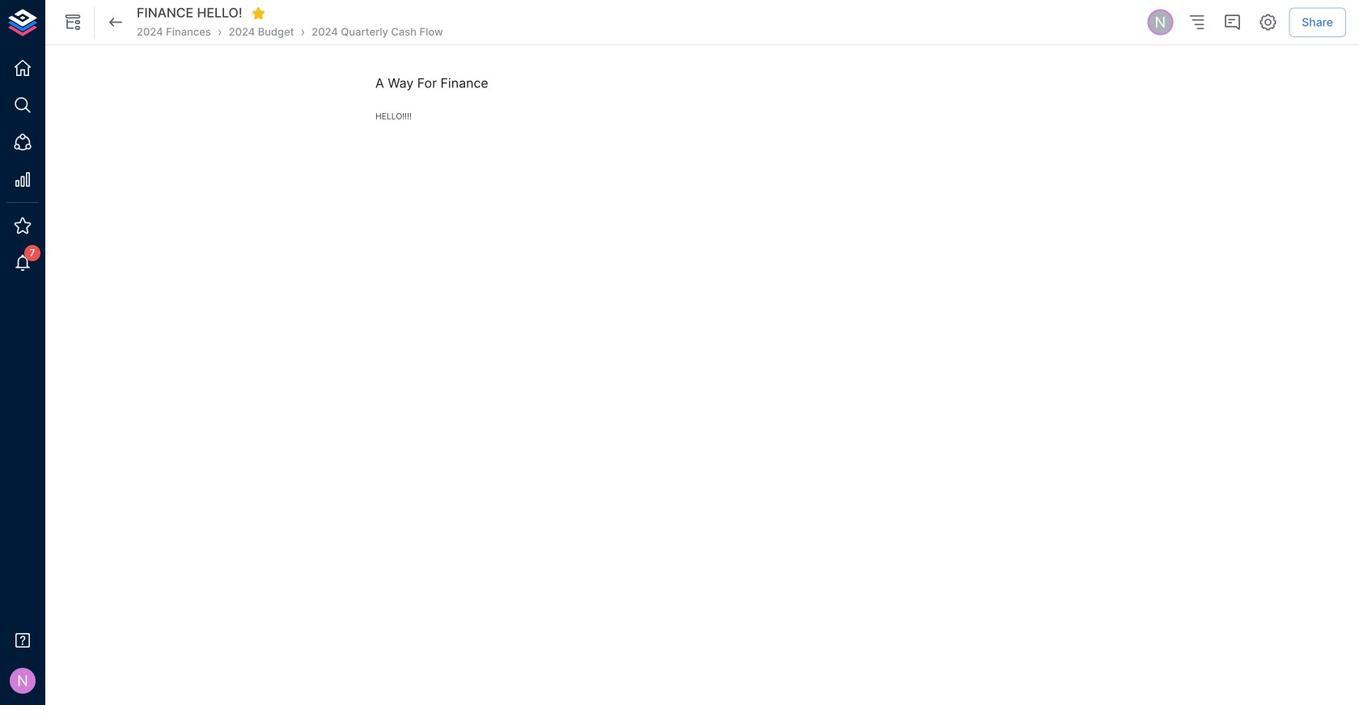 Task type: describe. For each thing, give the bounding box(es) containing it.
remove favorite image
[[251, 6, 266, 20]]

comments image
[[1223, 13, 1242, 32]]

show wiki image
[[63, 13, 83, 32]]



Task type: vqa. For each thing, say whether or not it's contained in the screenshot.
Remove Bookmark "ICON"
no



Task type: locate. For each thing, give the bounding box(es) containing it.
go back image
[[106, 13, 125, 32]]

table of contents image
[[1187, 13, 1207, 32]]

settings image
[[1258, 13, 1278, 32]]



